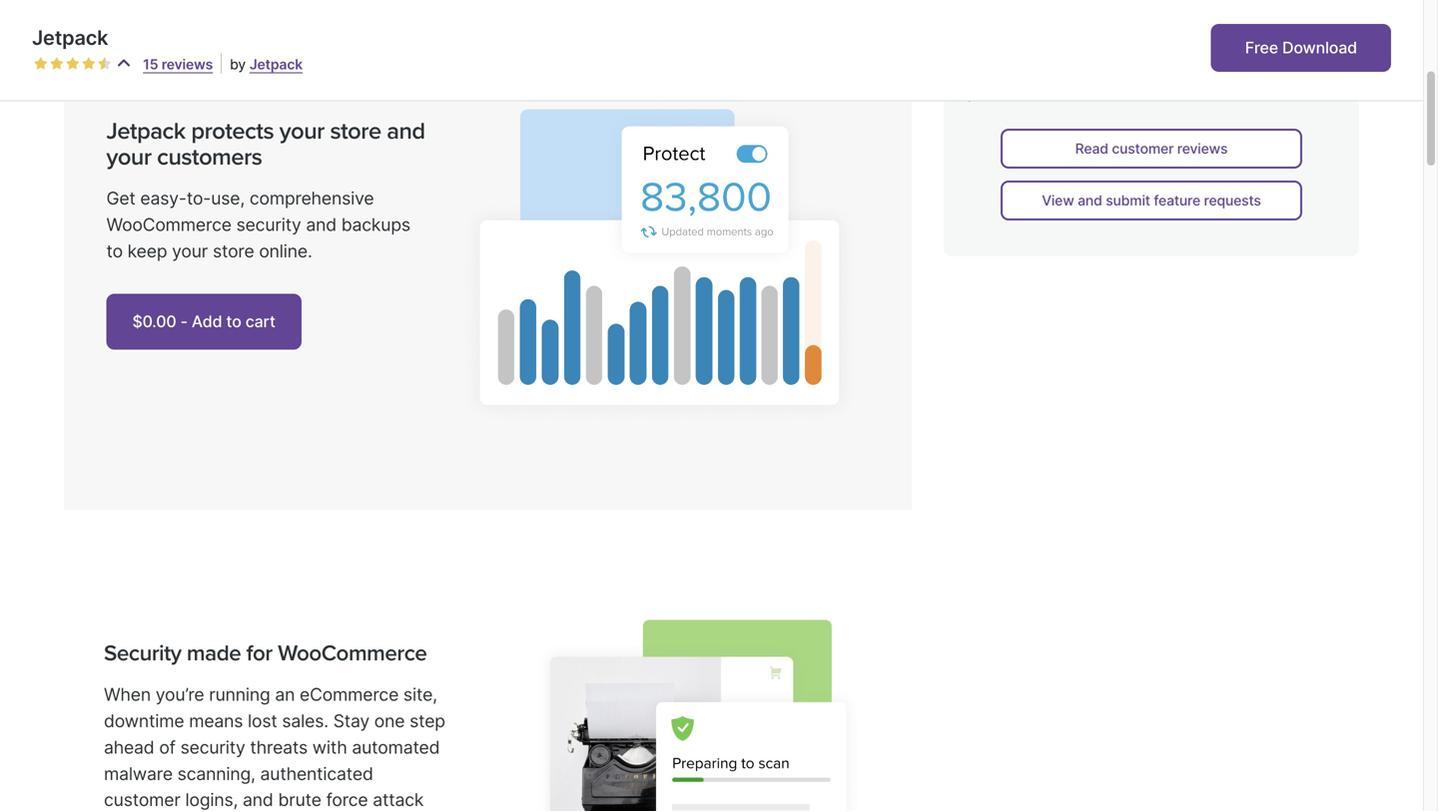 Task type: locate. For each thing, give the bounding box(es) containing it.
free download
[[1245, 38, 1357, 57]]

to left cart
[[226, 312, 241, 331]]

and inside policy and security
[[1108, 42, 1132, 59]]

woocommerce inside get easy-to-use, comprehensive woocommerce security and backups to keep your store online.
[[106, 214, 232, 235]]

1 horizontal spatial your
[[172, 241, 208, 262]]

1 horizontal spatial customer
[[1112, 140, 1174, 157]]

your up get
[[106, 143, 151, 171]]

woocommerce up ecommerce
[[278, 640, 427, 667]]

0 vertical spatial ,
[[1276, 23, 1279, 40]]

store up comprehensive
[[330, 117, 381, 145]]

customer down worldwide
[[1112, 140, 1174, 157]]

customer down malware
[[104, 790, 181, 811]]

stay
[[333, 711, 370, 732]]

keep
[[128, 241, 167, 262]]

to left keep
[[106, 241, 123, 262]]

security down the means
[[180, 737, 245, 758]]

reviews up "feature"
[[1177, 140, 1228, 157]]

jetpack up rate product 3 stars image
[[32, 25, 108, 50]]

and down comprehensive
[[306, 214, 337, 235]]

0 vertical spatial customer
[[1112, 140, 1174, 157]]

1 vertical spatial security
[[180, 737, 245, 758]]

force
[[326, 790, 368, 811]]

your
[[279, 117, 324, 145], [106, 143, 151, 171], [172, 241, 208, 262]]

policy and security link
[[1108, 23, 1323, 59]]

rate product 2 stars image
[[50, 57, 64, 71]]

1 vertical spatial security
[[104, 640, 181, 667]]

jetpack inside jetpack protects your store and your customers
[[106, 117, 186, 145]]

to
[[1163, 59, 1178, 79], [106, 241, 123, 262], [226, 312, 241, 331]]

0 vertical spatial security
[[1136, 42, 1191, 59]]

policy
[[1283, 23, 1323, 40]]

$0.00
[[132, 312, 176, 331]]

1 horizontal spatial ,
[[1276, 23, 1279, 40]]

woocommerce inside reporting , woocommerce extensions
[[1108, 62, 1210, 79]]

running
[[209, 685, 270, 706]]

0 horizontal spatial reviews
[[161, 56, 213, 73]]

see what customers have to say about this product.
[[968, 59, 1286, 103]]

to left say on the top of the page
[[1163, 59, 1178, 79]]

lost
[[248, 711, 277, 732]]

imagealt image for jetpack protects your store and your customers
[[457, 99, 869, 421]]

when you're running an ecommerce site, downtime means lost sales. stay one step ahead of security threats with automated malware scanning, authenticated customer logins, and brute force at
[[104, 685, 445, 812]]

0 vertical spatial imagealt image
[[457, 99, 869, 421]]

to-
[[187, 188, 211, 209]]

1 horizontal spatial to
[[226, 312, 241, 331]]

0 vertical spatial reviews
[[161, 56, 213, 73]]

marketing link
[[1209, 23, 1276, 40]]

security up woocommerce extensions link
[[1136, 42, 1191, 59]]

with
[[312, 737, 347, 758]]

worldwide
[[1126, 98, 1197, 115]]

customers
[[1041, 59, 1119, 79], [157, 143, 262, 171]]

reporting
[[1198, 42, 1263, 59]]

logins,
[[185, 790, 238, 811]]

0 vertical spatial security
[[236, 214, 301, 235]]

reporting link
[[1198, 42, 1263, 59]]

and up worldwide
[[1108, 42, 1132, 59]]

0 horizontal spatial store
[[213, 241, 254, 262]]

1 horizontal spatial customers
[[1041, 59, 1119, 79]]

feature
[[1154, 192, 1200, 209]]

jetpack down 15
[[106, 117, 186, 145]]

, left policy
[[1276, 23, 1279, 40]]

jetpack
[[32, 25, 108, 50], [250, 56, 303, 73], [106, 117, 186, 145]]

1 vertical spatial store
[[213, 241, 254, 262]]

0 vertical spatial customers
[[1041, 59, 1119, 79]]

2 vertical spatial to
[[226, 312, 241, 331]]

your inside get easy-to-use, comprehensive woocommerce security and backups to keep your store online.
[[172, 241, 208, 262]]

imagealt image
[[457, 99, 869, 421], [528, 620, 872, 812]]

0 horizontal spatial customer
[[104, 790, 181, 811]]

0 horizontal spatial to
[[106, 241, 123, 262]]

ahead
[[104, 737, 154, 758]]

means
[[189, 711, 243, 732]]

policy and security
[[1108, 23, 1323, 59]]

jetpack right by
[[250, 56, 303, 73]]

security
[[236, 214, 301, 235], [180, 737, 245, 758]]

, up extensions
[[1263, 42, 1267, 59]]

and left brute
[[243, 790, 273, 811]]

1 vertical spatial ,
[[1263, 42, 1267, 59]]

what
[[1000, 59, 1037, 79]]

security up online.
[[236, 214, 301, 235]]

woocommerce down easy-
[[106, 214, 232, 235]]

woocommerce
[[1108, 62, 1210, 79], [106, 214, 232, 235], [278, 640, 427, 667]]

1 horizontal spatial security
[[1136, 42, 1191, 59]]

this
[[1259, 59, 1286, 79]]

1 vertical spatial imagealt image
[[528, 620, 872, 812]]

reviews
[[161, 56, 213, 73], [1177, 140, 1228, 157]]

woocommerce up worldwide
[[1108, 62, 1210, 79]]

customers left have
[[1041, 59, 1119, 79]]

2 vertical spatial jetpack
[[106, 117, 186, 145]]

sales.
[[282, 711, 329, 732]]

rate product 3 stars image
[[66, 57, 80, 71]]

1 vertical spatial customer
[[104, 790, 181, 811]]

,
[[1276, 23, 1279, 40], [1263, 42, 1267, 59]]

you're
[[156, 685, 204, 706]]

0 horizontal spatial woocommerce
[[106, 214, 232, 235]]

your up comprehensive
[[279, 117, 324, 145]]

backups
[[341, 214, 410, 235]]

jetpack for jetpack protects your store and your customers
[[106, 117, 186, 145]]

ecommerce
[[300, 685, 399, 706]]

store left online.
[[213, 241, 254, 262]]

reviews right 15
[[161, 56, 213, 73]]

2 horizontal spatial to
[[1163, 59, 1178, 79]]

by jetpack
[[230, 56, 303, 73]]

online.
[[259, 241, 312, 262]]

and inside when you're running an ecommerce site, downtime means lost sales. stay one step ahead of security threats with automated malware scanning, authenticated customer logins, and brute force at
[[243, 790, 273, 811]]

0 vertical spatial to
[[1163, 59, 1178, 79]]

customers up the to-
[[157, 143, 262, 171]]

0 horizontal spatial ,
[[1263, 42, 1267, 59]]

and
[[1108, 42, 1132, 59], [387, 117, 425, 145], [1078, 192, 1102, 209], [306, 214, 337, 235], [243, 790, 273, 811]]

0 vertical spatial woocommerce
[[1108, 62, 1210, 79]]

cart
[[245, 312, 275, 331]]

2 horizontal spatial woocommerce
[[1108, 62, 1210, 79]]

0 vertical spatial store
[[330, 117, 381, 145]]

2 vertical spatial woocommerce
[[278, 640, 427, 667]]

rate product 5 stars image
[[98, 57, 112, 71]]

store
[[330, 117, 381, 145], [213, 241, 254, 262]]

0 vertical spatial jetpack
[[32, 25, 108, 50]]

2 horizontal spatial your
[[279, 117, 324, 145]]

read customer reviews
[[1075, 140, 1228, 157]]

read
[[1075, 140, 1108, 157]]

0 horizontal spatial customers
[[157, 143, 262, 171]]

, inside reporting , woocommerce extensions
[[1263, 42, 1267, 59]]

security up when
[[104, 640, 181, 667]]

15 reviews
[[143, 56, 213, 73]]

marketing
[[1209, 23, 1276, 40]]

scanning,
[[177, 764, 255, 785]]

1 horizontal spatial store
[[330, 117, 381, 145]]

one
[[374, 711, 405, 732]]

about
[[1212, 59, 1255, 79]]

your right keep
[[172, 241, 208, 262]]

view and submit feature requests
[[1042, 192, 1261, 209]]

to inside see what customers have to say about this product.
[[1163, 59, 1178, 79]]

and up "backups"
[[387, 117, 425, 145]]

when
[[104, 685, 151, 706]]

security
[[1136, 42, 1191, 59], [104, 640, 181, 667]]

1 vertical spatial customers
[[157, 143, 262, 171]]

and inside jetpack protects your store and your customers
[[387, 117, 425, 145]]

customer
[[1112, 140, 1174, 157], [104, 790, 181, 811]]

1 vertical spatial to
[[106, 241, 123, 262]]

1 horizontal spatial woocommerce
[[278, 640, 427, 667]]

1 horizontal spatial reviews
[[1177, 140, 1228, 157]]

1 vertical spatial woocommerce
[[106, 214, 232, 235]]



Task type: vqa. For each thing, say whether or not it's contained in the screenshot.
bottommost is
no



Task type: describe. For each thing, give the bounding box(es) containing it.
customers inside jetpack protects your store and your customers
[[157, 143, 262, 171]]

security inside when you're running an ecommerce site, downtime means lost sales. stay one step ahead of security threats with automated malware scanning, authenticated customer logins, and brute force at
[[180, 737, 245, 758]]

security inside get easy-to-use, comprehensive woocommerce security and backups to keep your store online.
[[236, 214, 301, 235]]

view and submit feature requests link
[[1001, 181, 1302, 221]]

requests
[[1204, 192, 1261, 209]]

of
[[159, 737, 176, 758]]

countries
[[968, 98, 1033, 115]]

add
[[192, 312, 222, 331]]

-
[[180, 312, 188, 331]]

made
[[187, 640, 241, 667]]

an
[[275, 685, 295, 706]]

for
[[246, 640, 272, 667]]

jetpack protects your store and your customers
[[106, 117, 425, 171]]

, for marketing
[[1276, 23, 1279, 40]]

get easy-to-use, comprehensive woocommerce security and backups to keep your store online.
[[106, 188, 410, 262]]

use,
[[211, 188, 245, 209]]

submit
[[1106, 192, 1150, 209]]

and right view
[[1078, 192, 1102, 209]]

security inside policy and security
[[1136, 42, 1191, 59]]

extensions
[[1213, 62, 1286, 79]]

view
[[1042, 192, 1074, 209]]

to inside get easy-to-use, comprehensive woocommerce security and backups to keep your store online.
[[106, 241, 123, 262]]

customer inside when you're running an ecommerce site, downtime means lost sales. stay one step ahead of security threats with automated malware scanning, authenticated customer logins, and brute force at
[[104, 790, 181, 811]]

store inside jetpack protects your store and your customers
[[330, 117, 381, 145]]

free download link
[[1211, 24, 1391, 72]]

downtime
[[104, 711, 184, 732]]

automated
[[352, 737, 440, 758]]

woocommerce extensions link
[[1108, 62, 1286, 79]]

product.
[[968, 83, 1030, 103]]

threats
[[250, 737, 308, 758]]

brute
[[278, 790, 321, 811]]

have
[[1123, 59, 1159, 79]]

get
[[106, 188, 135, 209]]

by
[[230, 56, 246, 73]]

rate product 1 star image
[[34, 57, 48, 71]]

customers inside see what customers have to say about this product.
[[1041, 59, 1119, 79]]

15
[[143, 56, 158, 73]]

comprehensive
[[250, 188, 374, 209]]

jetpack link
[[250, 56, 303, 73]]

marketing ,
[[1209, 23, 1283, 40]]

malware
[[104, 764, 173, 785]]

$0.00 - add to cart link
[[106, 294, 301, 350]]

jetpack for jetpack
[[32, 25, 108, 50]]

imagealt image for security made for woocommerce
[[528, 620, 872, 812]]

15 reviews link
[[143, 56, 213, 73]]

free
[[1245, 38, 1278, 57]]

, for reporting
[[1263, 42, 1267, 59]]

site,
[[403, 685, 437, 706]]

easy-
[[140, 188, 187, 209]]

step
[[410, 711, 445, 732]]

$0.00 - add to cart
[[132, 312, 275, 331]]

store inside get easy-to-use, comprehensive woocommerce security and backups to keep your store online.
[[213, 241, 254, 262]]

and inside get easy-to-use, comprehensive woocommerce security and backups to keep your store online.
[[306, 214, 337, 235]]

reporting , woocommerce extensions
[[1108, 42, 1286, 79]]

protects
[[191, 117, 274, 145]]

download
[[1282, 38, 1357, 57]]

1 vertical spatial jetpack
[[250, 56, 303, 73]]

read customer reviews link
[[1001, 129, 1302, 169]]

0 horizontal spatial security
[[104, 640, 181, 667]]

security made for woocommerce
[[104, 640, 427, 667]]

1 vertical spatial reviews
[[1177, 140, 1228, 157]]

0 horizontal spatial your
[[106, 143, 151, 171]]

say
[[1182, 59, 1208, 79]]

authenticated
[[260, 764, 373, 785]]

see
[[968, 59, 996, 79]]

rate product 4 stars image
[[82, 57, 96, 71]]



